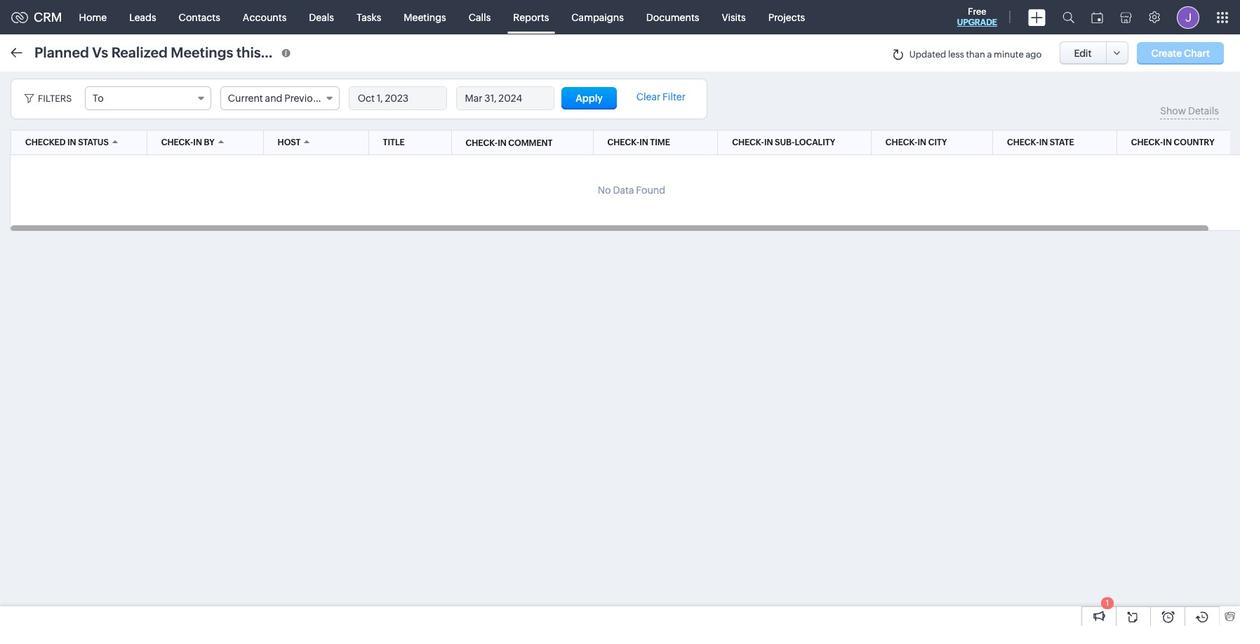 Task type: locate. For each thing, give the bounding box(es) containing it.
in left state at the top
[[1040, 138, 1049, 147]]

chart
[[1185, 47, 1211, 59]]

filter
[[663, 91, 686, 103]]

calendar image
[[1092, 12, 1104, 23]]

4 check- from the left
[[886, 138, 918, 147]]

filters
[[38, 93, 72, 104]]

fq
[[326, 93, 339, 104]]

check- left time
[[608, 138, 640, 147]]

8 in from the left
[[498, 138, 507, 148]]

1 horizontal spatial meetings
[[404, 12, 446, 23]]

previous
[[285, 93, 324, 104]]

calls link
[[458, 0, 502, 34]]

MMM D, YYYY text field
[[350, 87, 446, 110], [457, 87, 554, 110]]

3 check- from the left
[[733, 138, 765, 147]]

mmm d, yyyy text field up title
[[350, 87, 446, 110]]

in for sub-
[[765, 138, 774, 147]]

ago
[[1026, 49, 1043, 60]]

0 horizontal spatial meetings
[[171, 44, 233, 60]]

host
[[278, 138, 301, 147]]

create
[[1152, 47, 1183, 59]]

in for by
[[193, 138, 202, 147]]

accounts
[[243, 12, 287, 23]]

in left sub-
[[765, 138, 774, 147]]

time
[[651, 138, 671, 147]]

reports link
[[502, 0, 561, 34]]

in left comment
[[498, 138, 507, 148]]

0 vertical spatial meetings
[[404, 12, 446, 23]]

in for status
[[67, 138, 76, 147]]

1 check- from the left
[[161, 138, 193, 147]]

check- left sub-
[[733, 138, 765, 147]]

1 in from the left
[[67, 138, 76, 147]]

2 check- from the left
[[608, 138, 640, 147]]

check- for check-in city
[[886, 138, 918, 147]]

leads link
[[118, 0, 168, 34]]

check- for check-in sub-locality
[[733, 138, 765, 147]]

3 in from the left
[[640, 138, 649, 147]]

check-in sub-locality
[[733, 138, 836, 147]]

clear filter
[[637, 91, 686, 103]]

meetings
[[404, 12, 446, 23], [171, 44, 233, 60]]

free
[[969, 6, 987, 17]]

7 check- from the left
[[466, 138, 498, 148]]

check- left by
[[161, 138, 193, 147]]

5 check- from the left
[[1008, 138, 1040, 147]]

in for comment
[[498, 138, 507, 148]]

5 in from the left
[[918, 138, 927, 147]]

search element
[[1055, 0, 1084, 34]]

planned vs realized meetings this month
[[34, 44, 308, 60]]

in
[[67, 138, 76, 147], [193, 138, 202, 147], [640, 138, 649, 147], [765, 138, 774, 147], [918, 138, 927, 147], [1040, 138, 1049, 147], [1164, 138, 1173, 147], [498, 138, 507, 148]]

accounts link
[[232, 0, 298, 34]]

check- for check-in country
[[1132, 138, 1164, 147]]

upgrade
[[958, 18, 998, 27]]

title
[[383, 138, 405, 147]]

updated
[[910, 49, 947, 60]]

profile image
[[1178, 6, 1200, 28]]

check- for check-in time
[[608, 138, 640, 147]]

meetings left calls link
[[404, 12, 446, 23]]

mmm d, yyyy text field up check-in comment
[[457, 87, 554, 110]]

deals link
[[298, 0, 345, 34]]

4 in from the left
[[765, 138, 774, 147]]

check- left country
[[1132, 138, 1164, 147]]

free upgrade
[[958, 6, 998, 27]]

profile element
[[1169, 0, 1209, 34]]

6 check- from the left
[[1132, 138, 1164, 147]]

in left country
[[1164, 138, 1173, 147]]

check-
[[161, 138, 193, 147], [608, 138, 640, 147], [733, 138, 765, 147], [886, 138, 918, 147], [1008, 138, 1040, 147], [1132, 138, 1164, 147], [466, 138, 498, 148]]

logo image
[[11, 12, 28, 23]]

planned
[[34, 44, 89, 60]]

found
[[636, 185, 666, 196]]

check- left city
[[886, 138, 918, 147]]

check-in time
[[608, 138, 671, 147]]

0 horizontal spatial mmm d, yyyy text field
[[350, 87, 446, 110]]

in for city
[[918, 138, 927, 147]]

less
[[949, 49, 965, 60]]

crm link
[[11, 10, 62, 25]]

and
[[265, 93, 283, 104]]

create chart
[[1152, 47, 1211, 59]]

apply
[[576, 93, 603, 104]]

2 in from the left
[[193, 138, 202, 147]]

6 in from the left
[[1040, 138, 1049, 147]]

locality
[[795, 138, 836, 147]]

a
[[988, 49, 993, 60]]

create menu element
[[1020, 0, 1055, 34]]

minute
[[994, 49, 1024, 60]]

home link
[[68, 0, 118, 34]]

check- for check-in comment
[[466, 138, 498, 148]]

7 in from the left
[[1164, 138, 1173, 147]]

check- for check-in state
[[1008, 138, 1040, 147]]

contacts
[[179, 12, 220, 23]]

meetings down 'contacts' link
[[171, 44, 233, 60]]

status
[[78, 138, 109, 147]]

checked
[[25, 138, 66, 147]]

check-in comment
[[466, 138, 553, 148]]

check- left state at the top
[[1008, 138, 1040, 147]]

1 horizontal spatial mmm d, yyyy text field
[[457, 87, 554, 110]]

in left by
[[193, 138, 202, 147]]

in left status on the top of the page
[[67, 138, 76, 147]]

create menu image
[[1029, 9, 1046, 26]]

check-in by
[[161, 138, 215, 147]]

meetings link
[[393, 0, 458, 34]]

in left city
[[918, 138, 927, 147]]

in left time
[[640, 138, 649, 147]]

current
[[228, 93, 263, 104]]

check- left comment
[[466, 138, 498, 148]]

documents
[[647, 12, 700, 23]]



Task type: vqa. For each thing, say whether or not it's contained in the screenshot.
Status's In
yes



Task type: describe. For each thing, give the bounding box(es) containing it.
comment
[[509, 138, 553, 148]]

visits link
[[711, 0, 758, 34]]

1
[[1107, 599, 1110, 607]]

check- for check-in by
[[161, 138, 193, 147]]

by
[[204, 138, 215, 147]]

apply button
[[562, 87, 617, 110]]

1 vertical spatial meetings
[[171, 44, 233, 60]]

contacts link
[[168, 0, 232, 34]]

this
[[236, 44, 261, 60]]

checked in status
[[25, 138, 109, 147]]

projects
[[769, 12, 806, 23]]

sub-
[[775, 138, 795, 147]]

To field
[[85, 86, 211, 110]]

in for state
[[1040, 138, 1049, 147]]

campaigns
[[572, 12, 624, 23]]

deals
[[309, 12, 334, 23]]

check-in country
[[1132, 138, 1215, 147]]

updated less than a minute ago
[[910, 49, 1043, 60]]

home
[[79, 12, 107, 23]]

vs
[[92, 44, 108, 60]]

tasks link
[[345, 0, 393, 34]]

country
[[1175, 138, 1215, 147]]

current and previous fq
[[228, 93, 339, 104]]

tasks
[[357, 12, 382, 23]]

reports
[[514, 12, 549, 23]]

month
[[264, 44, 308, 60]]

check-in state
[[1008, 138, 1075, 147]]

clear
[[637, 91, 661, 103]]

to
[[93, 93, 104, 104]]

in for country
[[1164, 138, 1173, 147]]

documents link
[[635, 0, 711, 34]]

create chart button
[[1138, 42, 1225, 64]]

data
[[613, 185, 634, 196]]

1 mmm d, yyyy text field from the left
[[350, 87, 446, 110]]

edit
[[1075, 47, 1092, 59]]

visits
[[722, 12, 746, 23]]

no data found
[[598, 185, 666, 196]]

no
[[598, 185, 611, 196]]

leads
[[129, 12, 156, 23]]

realized
[[111, 44, 168, 60]]

campaigns link
[[561, 0, 635, 34]]

projects link
[[758, 0, 817, 34]]

in for time
[[640, 138, 649, 147]]

edit button
[[1060, 41, 1107, 65]]

state
[[1050, 138, 1075, 147]]

search image
[[1063, 11, 1075, 23]]

meetings inside 'link'
[[404, 12, 446, 23]]

city
[[929, 138, 948, 147]]

than
[[967, 49, 986, 60]]

crm
[[34, 10, 62, 25]]

check-in city
[[886, 138, 948, 147]]

2 mmm d, yyyy text field from the left
[[457, 87, 554, 110]]

Current and Previous FQ field
[[220, 86, 340, 110]]

calls
[[469, 12, 491, 23]]



